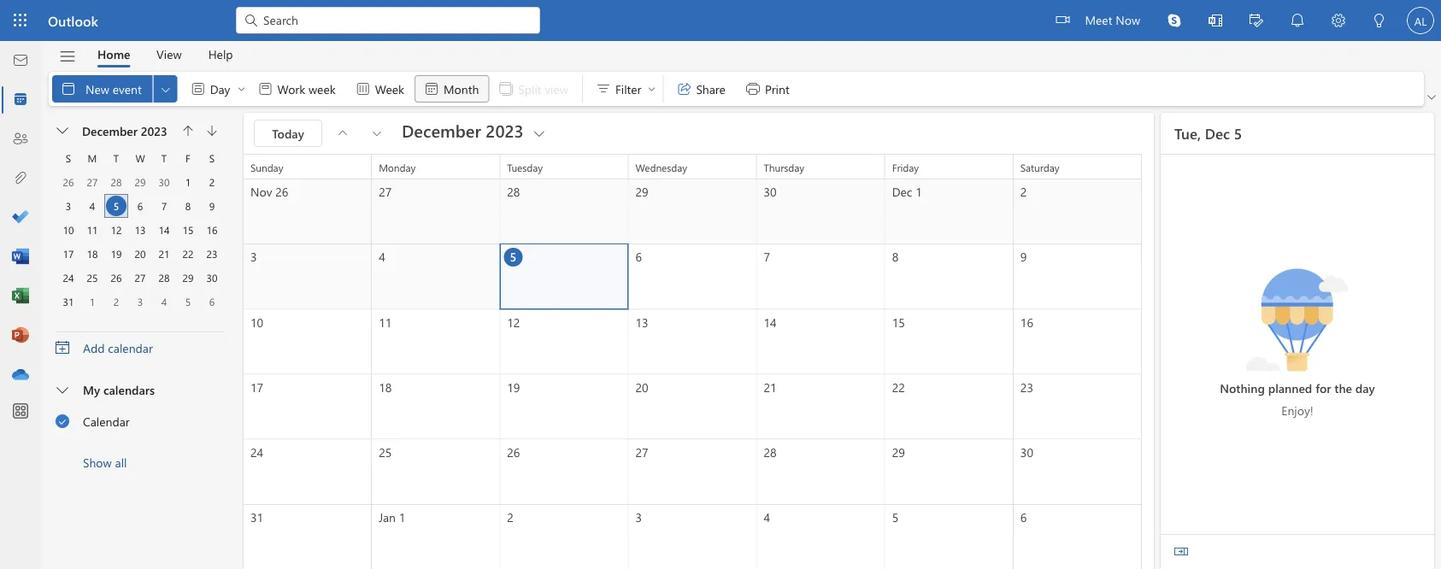 Task type: locate. For each thing, give the bounding box(es) containing it.
1 horizontal spatial 4 button
[[154, 292, 174, 312]]

december inside button
[[82, 123, 138, 139]]

1 up 8 button
[[185, 175, 191, 189]]

list box
[[42, 374, 237, 478]]

s for saturday element
[[209, 151, 215, 165]]

29 button
[[130, 172, 151, 192], [178, 268, 198, 288]]

8 down dec 1 at right
[[893, 249, 899, 265]]

0 vertical spatial 22
[[183, 247, 194, 261]]

29 button down the wednesday element
[[130, 172, 151, 192]]

1 horizontal spatial 28 button
[[154, 268, 174, 288]]

0 horizontal spatial 23
[[207, 247, 218, 261]]

t
[[114, 151, 119, 165], [162, 151, 167, 165]]

0 horizontal spatial 27 button
[[82, 172, 103, 192]]

to do image
[[12, 210, 29, 227]]

1 vertical spatial 
[[56, 125, 68, 137]]

0 vertical spatial 11
[[87, 223, 98, 237]]

view
[[157, 46, 182, 62]]

 for the top '' "dropdown button"
[[1428, 93, 1437, 102]]

new
[[86, 81, 109, 96]]

 search field
[[236, 0, 541, 38]]

20 button
[[130, 244, 151, 264]]

0 horizontal spatial 22
[[183, 247, 194, 261]]

2 button up add calendar
[[106, 292, 127, 312]]

2023
[[486, 119, 524, 142], [141, 123, 168, 139]]

1 vertical spatial 15
[[893, 314, 906, 330]]

 button
[[363, 120, 391, 147]]

calendar
[[83, 414, 130, 430]]

0 horizontal spatial 20
[[135, 247, 146, 261]]

24 button
[[58, 268, 79, 288]]

0 vertical spatial 8
[[185, 199, 191, 213]]

8 button
[[178, 196, 198, 216]]

26 button down sunday element
[[58, 172, 79, 192]]

list box inside december 2023 application
[[42, 374, 237, 478]]

t for thursday element at the left of the page
[[162, 151, 167, 165]]

13
[[135, 223, 146, 237], [636, 314, 649, 330]]

1 vertical spatial 27 button
[[130, 268, 151, 288]]

show all
[[83, 455, 127, 471]]

0 horizontal spatial 8
[[185, 199, 191, 213]]

t for tuesday element
[[114, 151, 119, 165]]

1 vertical spatial 14
[[764, 314, 777, 330]]

5 button down 22 button
[[178, 292, 198, 312]]

1 vertical spatial 25
[[379, 444, 392, 460]]

0 vertical spatial  button
[[1425, 89, 1440, 106]]

Search field
[[262, 11, 530, 28]]

11 inside button
[[87, 223, 98, 237]]

16 inside button
[[207, 223, 218, 237]]

1 horizontal spatial 27 button
[[130, 268, 151, 288]]

t right monday element
[[114, 151, 119, 165]]

0 vertical spatial 25
[[87, 271, 98, 285]]

1 horizontal spatial s
[[209, 151, 215, 165]]

2023 up tuesday
[[486, 119, 524, 142]]

22 button
[[178, 244, 198, 264]]

27 button down 20 button
[[130, 268, 151, 288]]

new group
[[52, 72, 579, 106]]

print
[[765, 81, 790, 96]]

29 button down 22 button
[[178, 268, 198, 288]]

0 vertical spatial 21
[[159, 247, 170, 261]]

0 vertical spatial 13
[[135, 223, 146, 237]]

dec down friday
[[893, 184, 913, 200]]

11
[[87, 223, 98, 237], [379, 314, 392, 330]]

2 t from the left
[[162, 151, 167, 165]]

15 button
[[178, 220, 198, 240]]

0 horizontal spatial 21
[[159, 247, 170, 261]]

0 horizontal spatial 3 button
[[58, 196, 79, 216]]

20
[[135, 247, 146, 261], [636, 379, 649, 395]]

tab list containing home
[[85, 41, 246, 68]]

2023 inside button
[[141, 123, 168, 139]]

27 button down monday element
[[82, 172, 103, 192]]

1 vertical spatial 13
[[636, 314, 649, 330]]

0 horizontal spatial 16
[[207, 223, 218, 237]]

11 button
[[82, 220, 103, 240]]

1 horizontal spatial 3 button
[[130, 292, 151, 312]]

 for 
[[236, 84, 247, 94]]

1 vertical spatial  button
[[50, 119, 77, 143]]

0 vertical spatial 4 button
[[82, 196, 103, 216]]

thursday
[[764, 161, 805, 174]]

26 button right 25 button
[[106, 268, 127, 288]]

 button
[[154, 75, 178, 103]]

 button
[[235, 75, 248, 103]]

25 up jan
[[379, 444, 392, 460]]

4 button up 11 button at top left
[[82, 196, 103, 216]]

0 vertical spatial 5 button
[[106, 196, 127, 216]]

1 vertical spatial 22
[[893, 379, 906, 395]]

 up tuesday
[[531, 124, 548, 141]]

6 button down '23' button
[[202, 292, 222, 312]]


[[336, 127, 350, 140]]

1 horizontal spatial 5 button
[[178, 292, 198, 312]]

home
[[97, 46, 130, 62]]

mail image
[[12, 52, 29, 69]]

 left ""
[[159, 82, 172, 96]]

show all button
[[42, 447, 237, 478]]

friday
[[893, 161, 919, 174]]

december
[[402, 119, 481, 142], [82, 123, 138, 139]]

0 horizontal spatial 13
[[135, 223, 146, 237]]

10
[[63, 223, 74, 237], [251, 314, 263, 330]]

9 inside button
[[209, 199, 215, 213]]

0 vertical spatial 16
[[207, 223, 218, 237]]

1 vertical spatial 4 button
[[154, 292, 174, 312]]

december down  month
[[402, 119, 481, 142]]


[[159, 82, 172, 96], [236, 84, 247, 94], [647, 84, 657, 94], [531, 124, 548, 141], [370, 127, 384, 140]]

1 horizontal spatial 2023
[[486, 119, 524, 142]]

 button
[[1360, 0, 1401, 43]]

s left m on the left of page
[[66, 151, 71, 165]]

0 horizontal spatial 9
[[209, 199, 215, 213]]

0 horizontal spatial 30 button
[[154, 172, 174, 192]]

25 right the 24 button at the left of page
[[87, 271, 98, 285]]

2023 for december 2023
[[141, 123, 168, 139]]

saturday
[[1021, 161, 1060, 174]]

 inside december 2023 
[[531, 124, 548, 141]]

2023 up thursday element at the left of the page
[[141, 123, 168, 139]]

5 button up 12 button
[[106, 196, 127, 216]]

5 button
[[106, 196, 127, 216], [178, 292, 198, 312]]

3 button up calendar
[[130, 292, 151, 312]]

8 left 9 button
[[185, 199, 191, 213]]

1 horizontal spatial t
[[162, 151, 167, 165]]

0 vertical spatial 
[[1428, 93, 1437, 102]]

3 button up 10 button
[[58, 196, 79, 216]]

3
[[66, 199, 71, 213], [251, 249, 257, 265], [137, 295, 143, 309], [636, 510, 642, 525]]

nothing planned for the day enjoy!
[[1221, 381, 1376, 419]]

5
[[1235, 124, 1243, 143], [113, 199, 119, 213], [510, 249, 517, 265], [185, 295, 191, 309], [893, 510, 899, 525]]

s right the friday element
[[209, 151, 215, 165]]

0 vertical spatial 1 button
[[178, 172, 198, 192]]

17
[[63, 247, 74, 261], [251, 379, 263, 395]]

1 horizontal spatial 21
[[764, 379, 777, 395]]

0 vertical spatial 12
[[111, 223, 122, 237]]

s for sunday element
[[66, 151, 71, 165]]

0 horizontal spatial 4 button
[[82, 196, 103, 216]]

1 s from the left
[[66, 151, 71, 165]]

tuesday element
[[104, 146, 128, 170]]

nothing
[[1221, 381, 1266, 396]]

20 inside button
[[135, 247, 146, 261]]

1 vertical spatial 10
[[251, 314, 263, 330]]

0 horizontal spatial 12
[[111, 223, 122, 237]]

 button
[[1196, 0, 1237, 43]]

0 vertical spatial 14
[[159, 223, 170, 237]]

t right the wednesday element
[[162, 151, 167, 165]]


[[1209, 14, 1223, 27]]

0 horizontal spatial 29 button
[[130, 172, 151, 192]]

1 button down 25 button
[[82, 292, 103, 312]]

 for december
[[531, 124, 548, 141]]

1 vertical spatial 24
[[251, 444, 263, 460]]

1 horizontal spatial 20
[[636, 379, 649, 395]]

1 vertical spatial 30 button
[[202, 268, 222, 288]]

1 vertical spatial 23
[[1021, 379, 1034, 395]]

files image
[[12, 170, 29, 187]]

2 button
[[202, 172, 222, 192], [106, 292, 127, 312]]

0 horizontal spatial t
[[114, 151, 119, 165]]

3 button
[[58, 196, 79, 216], [130, 292, 151, 312]]

1 horizontal spatial 26 button
[[106, 268, 127, 288]]

0 horizontal spatial december
[[82, 123, 138, 139]]

28 button up 5 cell
[[106, 172, 127, 192]]

 inside  filter 
[[647, 84, 657, 94]]

 down the al icon
[[1428, 93, 1437, 102]]

1 horizontal spatial december
[[402, 119, 481, 142]]

29
[[135, 175, 146, 189], [636, 184, 649, 200], [183, 271, 194, 285], [893, 444, 906, 460]]

1 t from the left
[[114, 151, 119, 165]]

15 inside button
[[183, 223, 194, 237]]

0 horizontal spatial 17
[[63, 247, 74, 261]]

30 button down '23' button
[[202, 268, 222, 288]]

0 horizontal spatial 5 button
[[106, 196, 127, 216]]

1 horizontal spatial 7
[[764, 249, 771, 265]]

21
[[159, 247, 170, 261], [764, 379, 777, 395]]

 button down the al icon
[[1425, 89, 1440, 106]]

26
[[63, 175, 74, 189], [276, 184, 288, 200], [111, 271, 122, 285], [507, 444, 520, 460]]

1 horizontal spatial 31
[[251, 510, 263, 525]]

tab list
[[85, 41, 246, 68]]

share group
[[667, 72, 800, 103]]

30
[[159, 175, 170, 189], [764, 184, 777, 200], [207, 271, 218, 285], [1021, 444, 1034, 460]]

0 vertical spatial 29 button
[[130, 172, 151, 192]]

 inside dropdown button
[[159, 82, 172, 96]]

calendars
[[103, 382, 155, 398]]

1 vertical spatial 26 button
[[106, 268, 127, 288]]

 button up sunday element
[[50, 119, 77, 143]]

0 horizontal spatial 15
[[183, 223, 194, 237]]

4
[[90, 199, 95, 213], [379, 249, 385, 265], [161, 295, 167, 309], [764, 510, 771, 525]]

14 inside 14 button
[[159, 223, 170, 237]]

list box containing my calendars
[[42, 374, 237, 478]]

0 horizontal spatial 24
[[63, 271, 74, 285]]

december 2023 button
[[74, 119, 176, 143]]

0 vertical spatial 31
[[63, 295, 74, 309]]

10 inside button
[[63, 223, 74, 237]]

1 horizontal spatial  button
[[1425, 89, 1440, 106]]

1 vertical spatial 29 button
[[178, 268, 198, 288]]

0 horizontal spatial 18
[[87, 247, 98, 261]]

12 button
[[106, 220, 127, 240]]

1 button up 8 button
[[178, 172, 198, 192]]

0 vertical spatial dec
[[1206, 124, 1231, 143]]

dec right tue, on the top right
[[1206, 124, 1231, 143]]

 button
[[1237, 0, 1278, 43]]

16
[[207, 223, 218, 237], [1021, 314, 1034, 330]]

0 horizontal spatial 28 button
[[106, 172, 127, 192]]

0 horizontal spatial 31
[[63, 295, 74, 309]]

5 cell
[[104, 194, 128, 218]]

2 button up 9 button
[[202, 172, 222, 192]]

0 horizontal spatial 11
[[87, 223, 98, 237]]

0 horizontal spatial 6 button
[[130, 196, 151, 216]]


[[1250, 14, 1264, 27]]

30 button up 7 button
[[154, 172, 174, 192]]

all
[[115, 455, 127, 471]]

 inside the  day 
[[236, 84, 247, 94]]

1 vertical spatial 17
[[251, 379, 263, 395]]

0 vertical spatial 24
[[63, 271, 74, 285]]

4 button down 21 button
[[154, 292, 174, 312]]

6 button up 13 button
[[130, 196, 151, 216]]

 month
[[423, 80, 479, 97]]

 left my at the left bottom of the page
[[56, 385, 68, 397]]

0 vertical spatial 23
[[207, 247, 218, 261]]

22
[[183, 247, 194, 261], [893, 379, 906, 395]]

1 button
[[178, 172, 198, 192], [82, 292, 103, 312]]

1 down 25 button
[[90, 295, 95, 309]]

1 horizontal spatial 24
[[251, 444, 263, 460]]

home button
[[85, 41, 143, 68]]

 right day
[[236, 84, 247, 94]]

1 horizontal spatial 29 button
[[178, 268, 198, 288]]

0 horizontal spatial 7
[[161, 199, 167, 213]]


[[56, 414, 70, 428]]

0 horizontal spatial 14
[[159, 223, 170, 237]]

add calendar
[[83, 340, 153, 356]]

week
[[375, 81, 405, 96]]

show
[[83, 455, 112, 471]]

6
[[137, 199, 143, 213], [636, 249, 642, 265], [209, 295, 215, 309], [1021, 510, 1027, 525]]

 right filter
[[647, 84, 657, 94]]

31
[[63, 295, 74, 309], [251, 510, 263, 525]]

dec 1
[[893, 184, 923, 200]]

0 vertical spatial 10
[[63, 223, 74, 237]]

december up tuesday element
[[82, 123, 138, 139]]

nov
[[251, 184, 272, 200]]

0 horizontal spatial 25
[[87, 271, 98, 285]]

1 vertical spatial 18
[[379, 379, 392, 395]]

31 inside "button"
[[63, 295, 74, 309]]

 up sunday element
[[56, 125, 68, 137]]

 day 
[[190, 80, 247, 97]]

14 button
[[154, 220, 174, 240]]

wednesday
[[636, 161, 688, 174]]

1 horizontal spatial 19
[[507, 379, 520, 395]]

 right 
[[370, 127, 384, 140]]

2 s from the left
[[209, 151, 215, 165]]

0 vertical spatial 9
[[209, 199, 215, 213]]

28 button down 21 button
[[154, 268, 174, 288]]



Task type: vqa. For each thing, say whether or not it's contained in the screenshot.


Task type: describe. For each thing, give the bounding box(es) containing it.
8 inside button
[[185, 199, 191, 213]]


[[423, 80, 440, 97]]

filter
[[616, 81, 642, 96]]

word image
[[12, 249, 29, 266]]

sunday
[[251, 161, 283, 174]]

1 horizontal spatial 2 button
[[202, 172, 222, 192]]

16 button
[[202, 220, 222, 240]]

1 vertical spatial 6 button
[[202, 292, 222, 312]]

thursday element
[[152, 146, 176, 170]]

1 vertical spatial 12
[[507, 314, 520, 330]]

 button
[[1168, 539, 1196, 566]]

1 horizontal spatial 18
[[379, 379, 392, 395]]

5 inside 5 cell
[[113, 199, 119, 213]]


[[1175, 546, 1189, 559]]


[[183, 126, 193, 136]]

1 vertical spatial 16
[[1021, 314, 1034, 330]]

day
[[210, 81, 230, 96]]

al image
[[1408, 7, 1435, 34]]

1 vertical spatial 8
[[893, 249, 899, 265]]

1 horizontal spatial 1 button
[[178, 172, 198, 192]]

13 inside button
[[135, 223, 146, 237]]

17 inside button
[[63, 247, 74, 261]]

event
[[113, 81, 142, 96]]

month
[[444, 81, 479, 96]]


[[207, 126, 217, 136]]

9 button
[[202, 196, 222, 216]]


[[243, 12, 260, 29]]

21 inside button
[[159, 247, 170, 261]]

 button
[[1319, 0, 1360, 43]]

23 inside '23' button
[[207, 247, 218, 261]]


[[1374, 14, 1387, 27]]

7 inside button
[[161, 199, 167, 213]]

december for december 2023
[[82, 123, 138, 139]]

1 vertical spatial 3 button
[[130, 292, 151, 312]]


[[745, 80, 762, 97]]

1 vertical spatial 28 button
[[154, 268, 174, 288]]

1 vertical spatial 5 button
[[178, 292, 198, 312]]

tue, dec 5
[[1175, 124, 1243, 143]]

1 down friday
[[916, 184, 923, 200]]

1 horizontal spatial 14
[[764, 314, 777, 330]]

onedrive image
[[12, 367, 29, 384]]

monday
[[379, 161, 416, 174]]

10 button
[[58, 220, 79, 240]]


[[595, 80, 612, 97]]

 button
[[1155, 0, 1196, 41]]

add
[[83, 340, 105, 356]]

25 button
[[82, 268, 103, 288]]

0 vertical spatial 30 button
[[154, 172, 174, 192]]

0 vertical spatial 26 button
[[58, 172, 79, 192]]

13 button
[[130, 220, 151, 240]]

 share
[[676, 80, 726, 97]]

 week
[[355, 80, 405, 97]]

1 vertical spatial 1 button
[[82, 292, 103, 312]]

 inside list box
[[56, 385, 68, 397]]

the
[[1335, 381, 1353, 396]]

day
[[1356, 381, 1376, 396]]

0 vertical spatial 28 button
[[106, 172, 127, 192]]

1 vertical spatial dec
[[893, 184, 913, 200]]

19 inside button
[[111, 247, 122, 261]]

 work week
[[257, 80, 336, 97]]

for
[[1316, 381, 1332, 396]]

 button
[[200, 119, 224, 143]]

 new event
[[60, 80, 142, 97]]


[[1168, 14, 1182, 27]]

now
[[1116, 12, 1141, 27]]

0 vertical spatial 3 button
[[58, 196, 79, 216]]

f
[[186, 151, 191, 165]]

left-rail-appbar navigation
[[3, 41, 38, 395]]


[[1332, 14, 1346, 27]]

help
[[208, 46, 233, 62]]

1 vertical spatial 20
[[636, 379, 649, 395]]

 button
[[329, 120, 357, 147]]

0 horizontal spatial  button
[[50, 119, 77, 143]]

week
[[309, 81, 336, 96]]

18 inside button
[[87, 247, 98, 261]]

share
[[696, 81, 726, 96]]

calendar image
[[12, 92, 29, 109]]

my
[[83, 382, 100, 398]]

0 horizontal spatial 2 button
[[106, 292, 127, 312]]

7 button
[[154, 196, 174, 216]]

saturday element
[[200, 146, 224, 170]]

excel image
[[12, 288, 29, 305]]

1 horizontal spatial 11
[[379, 314, 392, 330]]

work
[[277, 81, 305, 96]]

18 button
[[82, 244, 103, 264]]

22 inside button
[[183, 247, 194, 261]]

1 horizontal spatial 15
[[893, 314, 906, 330]]

sunday element
[[56, 146, 80, 170]]

5 inside agenda view section
[[1235, 124, 1243, 143]]

 filter 
[[595, 80, 657, 97]]

outlook
[[48, 11, 98, 30]]

0 vertical spatial 27 button
[[82, 172, 103, 192]]

 for leftmost '' "dropdown button"
[[56, 125, 68, 137]]

powerpoint image
[[12, 328, 29, 345]]

24 inside button
[[63, 271, 74, 285]]

1 right jan
[[399, 510, 406, 525]]

calendar
[[108, 340, 153, 356]]

2023 for december 2023 
[[486, 119, 524, 142]]

outlook link
[[48, 0, 98, 41]]

view button
[[144, 41, 195, 68]]

people image
[[12, 131, 29, 148]]

meet
[[1086, 12, 1113, 27]]

december 2023 application
[[0, 0, 1442, 570]]

31 button
[[58, 292, 79, 312]]

jan
[[379, 510, 396, 525]]

agenda view section
[[1161, 113, 1435, 570]]

 button
[[50, 42, 85, 71]]

12 inside button
[[111, 223, 122, 237]]

 inside button
[[370, 127, 384, 140]]

 button
[[1278, 0, 1319, 41]]

19 button
[[106, 244, 127, 264]]

december for december 2023 
[[402, 119, 481, 142]]

wednesday element
[[128, 146, 152, 170]]

today
[[272, 125, 304, 141]]

today button
[[254, 120, 322, 147]]


[[190, 80, 207, 97]]

outlook banner
[[0, 0, 1442, 43]]

5 button inside cell
[[106, 196, 127, 216]]


[[355, 80, 372, 97]]

 print
[[745, 80, 790, 97]]

nov 26
[[251, 184, 288, 200]]

monday element
[[80, 146, 104, 170]]

 for 
[[647, 84, 657, 94]]

1 vertical spatial 31
[[251, 510, 263, 525]]

21 button
[[154, 244, 174, 264]]

1 horizontal spatial 30 button
[[202, 268, 222, 288]]

1 vertical spatial 19
[[507, 379, 520, 395]]

jan 1
[[379, 510, 406, 525]]

1 vertical spatial 9
[[1021, 249, 1027, 265]]


[[676, 80, 693, 97]]

meet now
[[1086, 12, 1141, 27]]

enjoy!
[[1282, 403, 1314, 419]]

dec inside agenda view section
[[1206, 124, 1231, 143]]

1 horizontal spatial 22
[[893, 379, 906, 395]]


[[59, 47, 77, 65]]

1 vertical spatial 7
[[764, 249, 771, 265]]

planned
[[1269, 381, 1313, 396]]

25 inside button
[[87, 271, 98, 285]]


[[56, 341, 69, 355]]


[[60, 80, 77, 97]]

 button
[[176, 119, 200, 143]]

friday element
[[176, 146, 200, 170]]

tue,
[[1175, 124, 1202, 143]]


[[1290, 12, 1307, 29]]

tab list inside december 2023 application
[[85, 41, 246, 68]]

december 2023 
[[402, 119, 548, 142]]


[[257, 80, 274, 97]]

more apps image
[[12, 404, 29, 421]]



